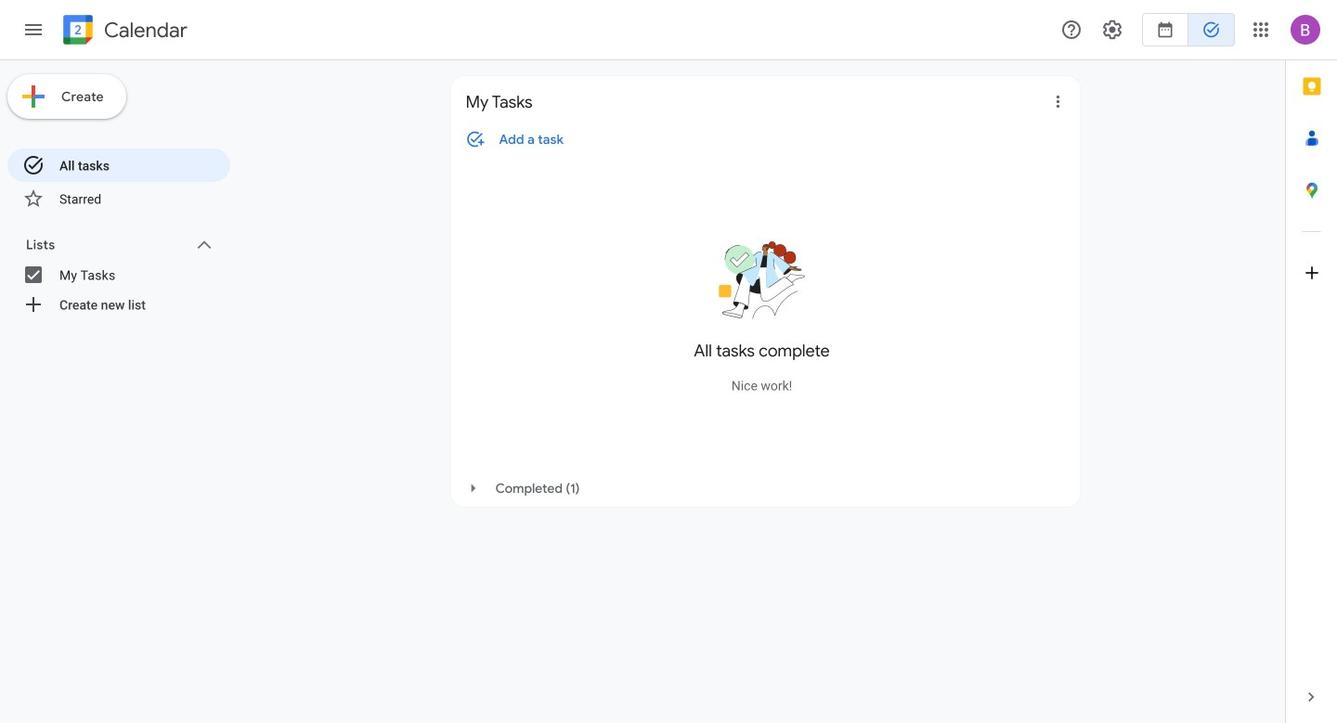 Task type: describe. For each thing, give the bounding box(es) containing it.
settings menu image
[[1102, 19, 1124, 41]]



Task type: vqa. For each thing, say whether or not it's contained in the screenshot.
groups on the left
no



Task type: locate. For each thing, give the bounding box(es) containing it.
calendar element
[[59, 11, 188, 52]]

support menu image
[[1061, 19, 1083, 41]]

heading
[[100, 19, 188, 41]]

tasks sidebar image
[[22, 19, 45, 41]]

tab list
[[1287, 60, 1338, 672]]

heading inside "calendar" element
[[100, 19, 188, 41]]



